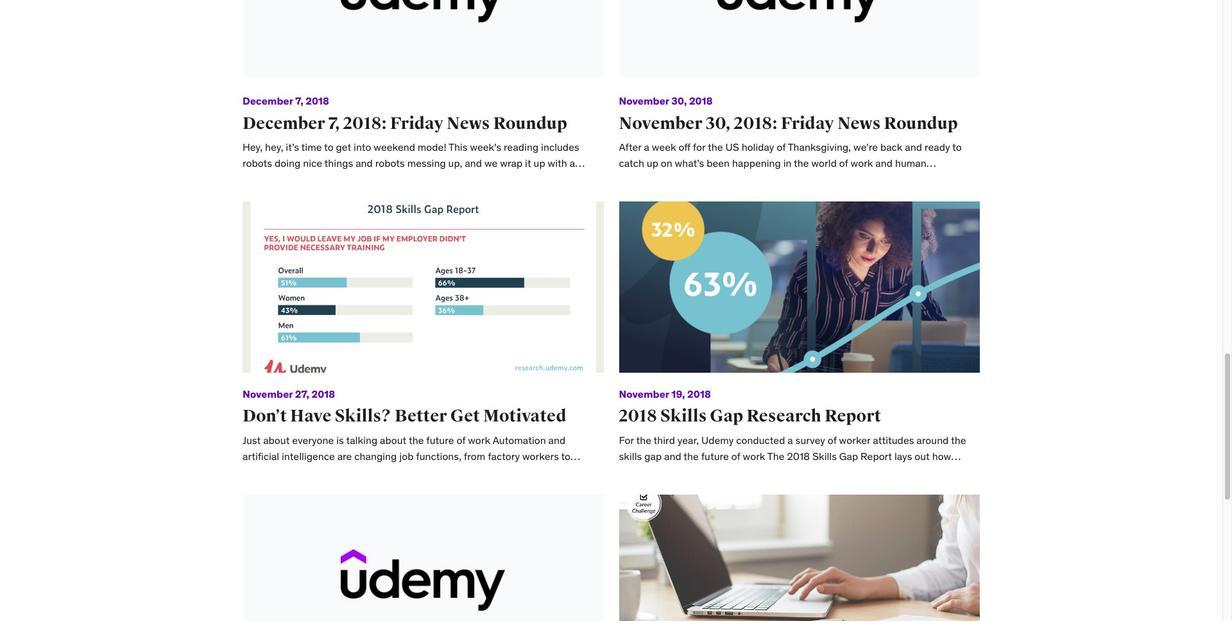 Task type: describe. For each thing, give the bounding box(es) containing it.
november for november 30, 2018: friday news roundup
[[619, 113, 703, 134]]

gap
[[710, 406, 743, 427]]

december for december 7, 2018
[[243, 95, 293, 107]]

get
[[450, 406, 480, 427]]

19,
[[672, 388, 685, 401]]

don't have skills? better get motivated
[[243, 406, 567, 427]]

2018: for 30,
[[734, 113, 778, 134]]

friday for 7,
[[390, 113, 444, 134]]

motivated
[[483, 406, 567, 427]]

november 30, 2018
[[619, 95, 713, 107]]

7, for 2018
[[295, 95, 303, 107]]

report
[[825, 406, 882, 427]]

2018 for skills
[[688, 388, 711, 401]]

november 30, 2018: friday news roundup link
[[619, 113, 958, 134]]



Task type: vqa. For each thing, say whether or not it's contained in the screenshot.
November 27, 2018
yes



Task type: locate. For each thing, give the bounding box(es) containing it.
november 19, 2018
[[619, 388, 711, 401]]

roundup for november 30, 2018: friday news roundup
[[884, 113, 958, 134]]

2018 skills gap research report
[[619, 406, 882, 427]]

2 news from the left
[[838, 113, 881, 134]]

2018: for 7,
[[343, 113, 387, 134]]

0 horizontal spatial 7,
[[295, 95, 303, 107]]

1 horizontal spatial friday
[[781, 113, 834, 134]]

november 30, 2018: friday news roundup
[[619, 113, 958, 134]]

1 news from the left
[[447, 113, 490, 134]]

december 7, 2018: friday news roundup
[[243, 113, 567, 134]]

0 vertical spatial 30,
[[672, 95, 687, 107]]

0 vertical spatial december
[[243, 95, 293, 107]]

0 horizontal spatial 30,
[[672, 95, 687, 107]]

2 friday from the left
[[781, 113, 834, 134]]

2 2018: from the left
[[734, 113, 778, 134]]

december
[[243, 95, 293, 107], [243, 113, 325, 134]]

2018 for have
[[312, 388, 335, 401]]

1 horizontal spatial roundup
[[884, 113, 958, 134]]

november for november 19, 2018
[[619, 388, 669, 401]]

1 friday from the left
[[390, 113, 444, 134]]

news
[[447, 113, 490, 134], [838, 113, 881, 134]]

2 december from the top
[[243, 113, 325, 134]]

30,
[[672, 95, 687, 107], [706, 113, 731, 134]]

research
[[747, 406, 822, 427]]

roundup for december 7, 2018: friday news roundup
[[493, 113, 567, 134]]

november
[[619, 95, 669, 107], [619, 113, 703, 134], [243, 388, 293, 401], [619, 388, 669, 401]]

2018 for 30,
[[689, 95, 713, 107]]

better
[[395, 406, 447, 427]]

news for december 7, 2018: friday news roundup
[[447, 113, 490, 134]]

have
[[290, 406, 332, 427]]

december 7, 2018
[[243, 95, 329, 107]]

0 vertical spatial 7,
[[295, 95, 303, 107]]

1 vertical spatial december
[[243, 113, 325, 134]]

skills
[[660, 406, 707, 427]]

1 vertical spatial 30,
[[706, 113, 731, 134]]

friday
[[390, 113, 444, 134], [781, 113, 834, 134]]

roundup
[[493, 113, 567, 134], [884, 113, 958, 134]]

1 vertical spatial 7,
[[329, 113, 340, 134]]

0 horizontal spatial roundup
[[493, 113, 567, 134]]

news for november 30, 2018: friday news roundup
[[838, 113, 881, 134]]

1 horizontal spatial news
[[838, 113, 881, 134]]

1 horizontal spatial 7,
[[329, 113, 340, 134]]

7,
[[295, 95, 303, 107], [329, 113, 340, 134]]

friday for 30,
[[781, 113, 834, 134]]

0 horizontal spatial news
[[447, 113, 490, 134]]

1 roundup from the left
[[493, 113, 567, 134]]

november for november 27, 2018
[[243, 388, 293, 401]]

0 horizontal spatial friday
[[390, 113, 444, 134]]

december for december 7, 2018: friday news roundup
[[243, 113, 325, 134]]

don't have skills? better get motivated link
[[243, 406, 567, 427]]

0 horizontal spatial 2018:
[[343, 113, 387, 134]]

27,
[[295, 388, 309, 401]]

november for november 30, 2018
[[619, 95, 669, 107]]

2018 skills gap research report link
[[619, 406, 882, 427]]

30, for 2018:
[[706, 113, 731, 134]]

30, for 2018
[[672, 95, 687, 107]]

1 2018: from the left
[[343, 113, 387, 134]]

december 7, 2018: friday news roundup link
[[243, 113, 567, 134]]

1 december from the top
[[243, 95, 293, 107]]

2 roundup from the left
[[884, 113, 958, 134]]

2018:
[[343, 113, 387, 134], [734, 113, 778, 134]]

1 horizontal spatial 2018:
[[734, 113, 778, 134]]

november 27, 2018
[[243, 388, 335, 401]]

7, for 2018:
[[329, 113, 340, 134]]

2018 for 7,
[[306, 95, 329, 107]]

1 horizontal spatial 30,
[[706, 113, 731, 134]]

2018
[[306, 95, 329, 107], [689, 95, 713, 107], [312, 388, 335, 401], [688, 388, 711, 401], [619, 406, 657, 427]]

don't
[[243, 406, 287, 427]]

skills?
[[335, 406, 392, 427]]



